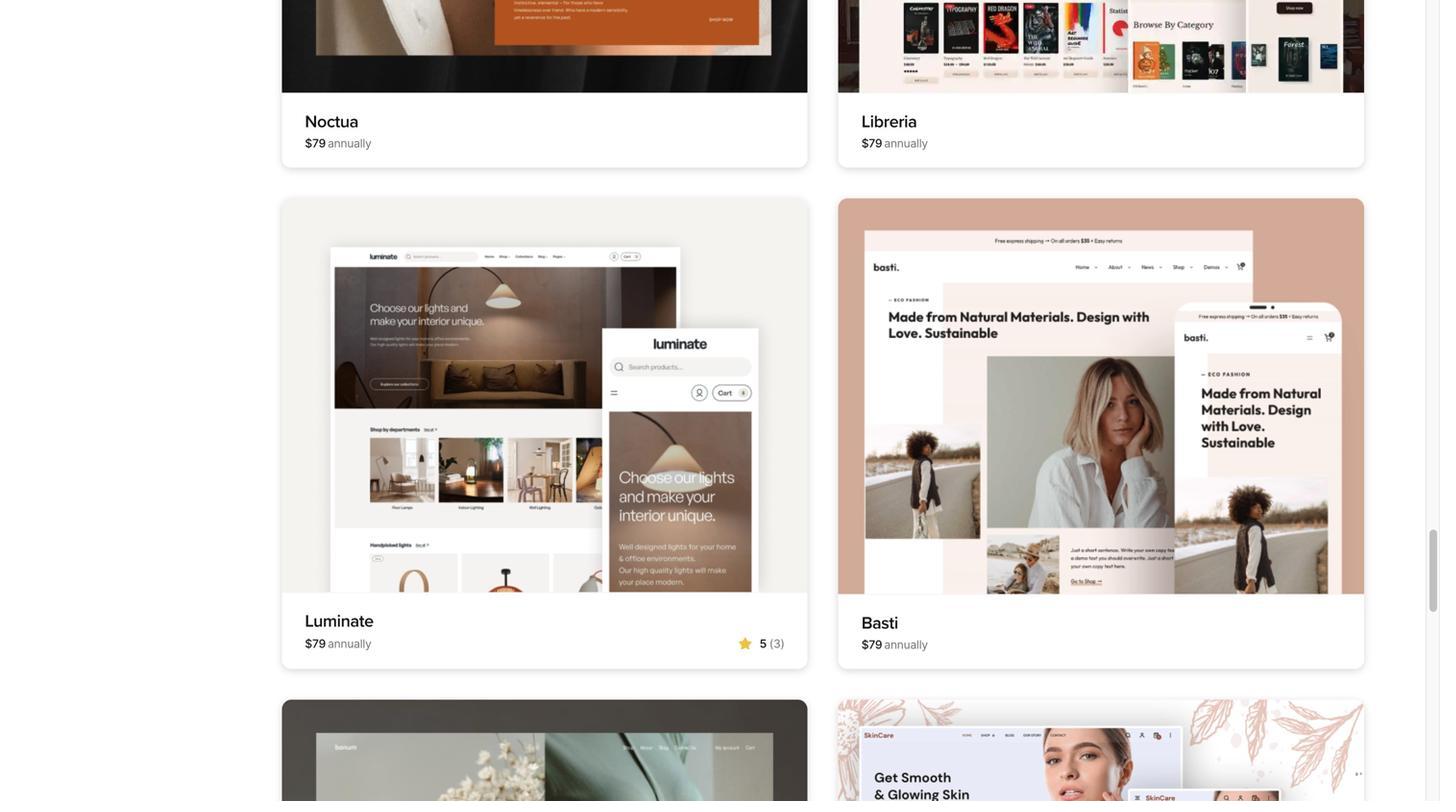 Task type: vqa. For each thing, say whether or not it's contained in the screenshot.
$79 related to Libreria
yes



Task type: locate. For each thing, give the bounding box(es) containing it.
$79 inside noctua $79 annually
[[305, 136, 326, 150]]

$79 down the basti link
[[862, 638, 882, 652]]

5
[[760, 637, 767, 651]]

annually down luminate
[[328, 637, 371, 651]]

$79 down noctua 'link'
[[305, 136, 326, 150]]

)
[[781, 637, 785, 651]]

annually inside noctua $79 annually
[[328, 136, 371, 150]]

$79 for noctua
[[305, 136, 326, 150]]

annually down the basti link
[[884, 638, 928, 652]]

$79
[[305, 136, 326, 150], [862, 136, 882, 150], [305, 637, 326, 651], [862, 638, 882, 652]]

annually down libreria
[[884, 136, 928, 150]]

$79 down libreria
[[862, 136, 882, 150]]

$79 inside basti $79 annually
[[862, 638, 882, 652]]

annually for noctua
[[328, 136, 371, 150]]

annually down noctua 'link'
[[328, 136, 371, 150]]

basti link
[[862, 613, 898, 634]]

libreria $79 annually
[[862, 111, 928, 150]]

5 ( 3 )
[[760, 637, 785, 651]]

annually for basti
[[884, 638, 928, 652]]

$79 inside libreria $79 annually
[[862, 136, 882, 150]]

annually
[[328, 136, 371, 150], [884, 136, 928, 150], [328, 637, 371, 651], [884, 638, 928, 652]]

annually inside libreria $79 annually
[[884, 136, 928, 150]]

$79 for libreria
[[862, 136, 882, 150]]

annually inside basti $79 annually
[[884, 638, 928, 652]]

noctua
[[305, 111, 358, 132]]



Task type: describe. For each thing, give the bounding box(es) containing it.
luminate
[[305, 611, 374, 632]]

noctua link
[[305, 111, 358, 132]]

annually for libreria
[[884, 136, 928, 150]]

basti
[[862, 613, 898, 634]]

noctua $79 annually
[[305, 111, 371, 150]]

$79 down luminate
[[305, 637, 326, 651]]

3
[[774, 637, 781, 651]]

libreria
[[862, 111, 917, 132]]

libreria link
[[862, 111, 917, 132]]

(
[[770, 637, 774, 651]]

basti $79 annually
[[862, 613, 928, 652]]

luminate link
[[305, 611, 374, 632]]

$79 for basti
[[862, 638, 882, 652]]

$79 annually
[[305, 637, 371, 651]]



